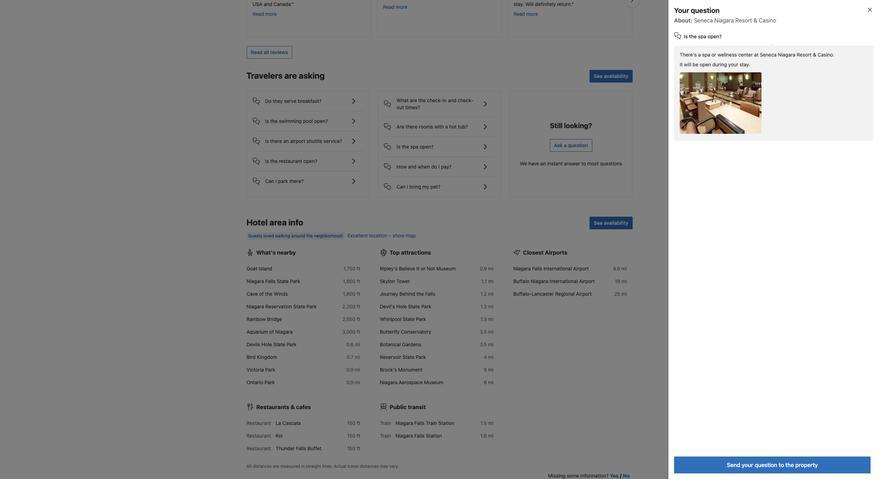 Task type: locate. For each thing, give the bounding box(es) containing it.
reservation
[[266, 303, 292, 309]]

0 vertical spatial it
[[680, 61, 683, 67]]

1 ft from the top
[[357, 265, 361, 271]]

airport
[[574, 265, 589, 271], [580, 278, 595, 284], [577, 291, 592, 297]]

3.5 for conservatory
[[480, 329, 487, 335]]

1 horizontal spatial to
[[779, 462, 785, 468]]

niagara falls international airport
[[514, 265, 589, 271]]

your right send
[[742, 462, 754, 468]]

or inside your question dialog
[[712, 52, 717, 58]]

have
[[529, 160, 540, 166]]

an for instant
[[541, 160, 546, 166]]

0 vertical spatial a
[[699, 52, 701, 58]]

150 ft for falls
[[348, 445, 361, 451]]

niagara down niagara falls train station
[[396, 433, 413, 439]]

2,550
[[343, 316, 356, 322]]

aquarium of niagara
[[247, 329, 293, 335]]

hole up kingdom
[[262, 341, 272, 347]]

resort left casino
[[736, 17, 753, 24]]

2 1.3 from the top
[[481, 316, 487, 322]]

i left "park"
[[276, 178, 277, 184]]

open? right pool
[[314, 118, 328, 124]]

how and when do i pay?
[[397, 164, 452, 170]]

0.6
[[347, 341, 354, 347]]

2 ft from the top
[[357, 278, 361, 284]]

your question dialog
[[658, 0, 880, 479]]

0 vertical spatial &
[[754, 17, 758, 24]]

falls left buffet
[[296, 445, 306, 451]]

train down public
[[380, 420, 391, 426]]

3 ft from the top
[[357, 291, 361, 297]]

read for read all reviews button
[[251, 49, 263, 55]]

butterfly
[[380, 329, 400, 335]]

falls up niagara falls station at the bottom of the page
[[415, 420, 425, 426]]

1,800 down 1,750
[[343, 278, 356, 284]]

150 for cascata
[[348, 420, 356, 426]]

the right behind
[[417, 291, 424, 297]]

1 check- from the left
[[427, 97, 443, 103]]

park down the gardens
[[416, 354, 426, 360]]

international up regional
[[550, 278, 578, 284]]

all
[[264, 49, 269, 55]]

state down journey behind the falls
[[408, 303, 420, 309]]

question inside ask a question button
[[568, 142, 589, 148]]

2 horizontal spatial i
[[439, 164, 440, 170]]

mi for devils hole state park
[[355, 341, 361, 347]]

1 vertical spatial spa
[[703, 52, 711, 58]]

can for can i park there?
[[265, 178, 274, 184]]

of right 'cave'
[[259, 291, 264, 297]]

mi for ontario park
[[355, 379, 361, 385]]

see availability for asking
[[594, 73, 629, 79]]

0 horizontal spatial of
[[259, 291, 264, 297]]

the inside is the restaurant open? button
[[270, 158, 278, 164]]

1 horizontal spatial an
[[541, 160, 546, 166]]

& left casino.
[[814, 52, 817, 58]]

park right ontario
[[265, 379, 275, 385]]

1 3.5 mi from the top
[[480, 329, 494, 335]]

your down wellness
[[729, 61, 739, 67]]

the inside the is the spa open? button
[[402, 144, 409, 150]]

2 1,800 from the top
[[343, 291, 356, 297]]

0.7 mi
[[347, 354, 361, 360]]

is down about:
[[685, 33, 689, 39]]

1 horizontal spatial &
[[754, 17, 758, 24]]

1 vertical spatial an
[[541, 160, 546, 166]]

2 see availability button from the top
[[590, 217, 633, 229]]

are inside what are the check-in and check- out times?
[[410, 97, 417, 103]]

of for the
[[259, 291, 264, 297]]

check- up are there rooms with a hot tub? button
[[427, 97, 443, 103]]

0 vertical spatial international
[[544, 265, 572, 271]]

or up "it will be open during your stay."
[[712, 52, 717, 58]]

niagara up "rainbow"
[[247, 303, 264, 309]]

1.3 mi for whirlpool state park
[[481, 316, 494, 322]]

1,800 ft for niagara falls state park
[[343, 278, 361, 284]]

is down are at the left of the page
[[397, 144, 401, 150]]

niagara
[[715, 17, 735, 24], [779, 52, 796, 58], [514, 265, 531, 271], [247, 278, 264, 284], [531, 278, 549, 284], [247, 303, 264, 309], [276, 329, 293, 335], [380, 379, 398, 385], [396, 420, 413, 426], [396, 433, 413, 439]]

mi for victoria park
[[355, 367, 361, 373]]

0 horizontal spatial in
[[301, 464, 305, 469]]

0 vertical spatial museum
[[437, 265, 456, 271]]

park down kingdom
[[265, 367, 276, 373]]

1 vertical spatial in
[[301, 464, 305, 469]]

station down niagara falls train station
[[426, 433, 442, 439]]

1 vertical spatial is the spa open?
[[397, 144, 434, 150]]

it left will
[[680, 61, 683, 67]]

3 150 ft from the top
[[348, 445, 361, 451]]

0 vertical spatial 0.9 mi
[[480, 265, 494, 271]]

and inside how and when do i pay? button
[[408, 164, 417, 170]]

info
[[289, 217, 304, 227]]

& left the cafes
[[291, 404, 295, 410]]

the inside what are the check-in and check- out times?
[[419, 97, 426, 103]]

and right how in the left top of the page
[[408, 164, 417, 170]]

a right ask
[[564, 142, 567, 148]]

0 vertical spatial and
[[448, 97, 457, 103]]

4.6
[[614, 265, 621, 271]]

mi for bird kingdom
[[355, 354, 361, 360]]

3.5 mi for botanical gardens
[[480, 341, 494, 347]]

1 vertical spatial or
[[421, 265, 426, 271]]

the left restaurant
[[270, 158, 278, 164]]

believe
[[399, 265, 416, 271]]

it right believe
[[417, 265, 420, 271]]

about:
[[675, 17, 693, 24]]

ft for goat island
[[357, 265, 361, 271]]

restaurant left la
[[247, 420, 271, 426]]

airport for niagara falls international airport
[[574, 265, 589, 271]]

your
[[729, 61, 739, 67], [742, 462, 754, 468]]

2 vertical spatial airport
[[577, 291, 592, 297]]

1 " from the left
[[292, 1, 294, 7]]

your
[[675, 6, 690, 14]]

airport
[[290, 138, 306, 144]]

falls down niagara falls train station
[[415, 433, 425, 439]]

can i park there?
[[265, 178, 304, 184]]

mi for butterfly conservatory
[[489, 329, 494, 335]]

hole up whirlpool state park
[[397, 303, 407, 309]]

niagara up lancaster
[[531, 278, 549, 284]]

1 1,800 ft from the top
[[343, 278, 361, 284]]

1 horizontal spatial hole
[[397, 303, 407, 309]]

niagara down bridge
[[276, 329, 293, 335]]

park down journey behind the falls
[[422, 303, 432, 309]]

train up may at the left bottom of the page
[[380, 433, 391, 439]]

hotel area info
[[247, 217, 304, 227]]

there right are at the left of the page
[[406, 124, 418, 130]]

or left not
[[421, 265, 426, 271]]

0 vertical spatial airport
[[574, 265, 589, 271]]

are up times? on the left top of page
[[410, 97, 417, 103]]

to left property
[[779, 462, 785, 468]]

1 horizontal spatial "
[[572, 1, 574, 7]]

question inside your question about: seneca niagara resort & casino
[[691, 6, 720, 14]]

0 vertical spatial availability
[[604, 73, 629, 79]]

1 horizontal spatial i
[[407, 184, 409, 190]]

0 vertical spatial to
[[582, 160, 587, 166]]

4 ft from the top
[[357, 303, 361, 309]]

goat
[[247, 265, 258, 271]]

do they serve breakfast? button
[[253, 91, 364, 105]]

more
[[396, 4, 408, 10], [266, 11, 277, 17], [527, 11, 538, 17]]

1 vertical spatial 0.9 mi
[[347, 367, 361, 373]]

3.5 for gardens
[[480, 341, 487, 347]]

2 vertical spatial 150
[[348, 445, 356, 451]]

1,800
[[343, 278, 356, 284], [343, 291, 356, 297]]

can inside button
[[397, 184, 406, 190]]

1 vertical spatial and
[[408, 164, 417, 170]]

room picture image
[[680, 72, 762, 134]]

1 1.3 mi from the top
[[481, 303, 494, 309]]

an left airport
[[284, 138, 289, 144]]

5 mi
[[484, 367, 494, 373]]

open? down rooms
[[420, 144, 434, 150]]

may
[[380, 464, 389, 469]]

park up niagara reservation state park
[[290, 278, 300, 284]]

2 vertical spatial a
[[564, 142, 567, 148]]

2 see from the top
[[594, 220, 603, 226]]

0 horizontal spatial question
[[568, 142, 589, 148]]

0 horizontal spatial there
[[270, 138, 282, 144]]

2 horizontal spatial question
[[755, 462, 778, 468]]

how
[[397, 164, 407, 170]]

mi for niagara falls international airport
[[622, 265, 628, 271]]

niagara aerospace museum
[[380, 379, 444, 385]]

is the spa open? inside your question dialog
[[685, 33, 722, 39]]

1 see from the top
[[594, 73, 603, 79]]

falls for buffet
[[296, 445, 306, 451]]

the up times? on the left top of page
[[419, 97, 426, 103]]

distances left may at the left bottom of the page
[[360, 464, 379, 469]]

1 vertical spatial 1.3 mi
[[481, 316, 494, 322]]

it inside your question dialog
[[680, 61, 683, 67]]

1 see availability from the top
[[594, 73, 629, 79]]

2 3.5 from the top
[[480, 341, 487, 347]]

0 horizontal spatial check-
[[427, 97, 443, 103]]

0 vertical spatial 1.3
[[481, 303, 487, 309]]

is down do
[[265, 118, 269, 124]]

more for rightmost read more button
[[527, 11, 538, 17]]

falls for international
[[533, 265, 543, 271]]

buffalo
[[514, 278, 530, 284]]

niagara inside your question about: seneca niagara resort & casino
[[715, 17, 735, 24]]

can i park there? button
[[253, 171, 364, 185]]

0 vertical spatial 3.5
[[480, 329, 487, 335]]

1,800 ft up 2,200 ft
[[343, 291, 361, 297]]

1 vertical spatial museum
[[424, 379, 444, 385]]

1 150 ft from the top
[[348, 420, 361, 426]]

more for the leftmost read more button
[[266, 11, 277, 17]]

1 restaurant from the top
[[247, 420, 271, 426]]

0 vertical spatial are
[[285, 71, 297, 80]]

it
[[680, 61, 683, 67], [417, 265, 420, 271]]

2 1.3 mi from the top
[[481, 316, 494, 322]]

send your question to the property button
[[675, 457, 871, 473]]

train for niagara falls station
[[380, 433, 391, 439]]

nearby
[[277, 249, 296, 256]]

restaurant left koi
[[247, 433, 271, 439]]

bring
[[410, 184, 422, 190]]

0 horizontal spatial i
[[276, 178, 277, 184]]

airport right regional
[[577, 291, 592, 297]]

resort inside your question about: seneca niagara resort & casino
[[736, 17, 753, 24]]

the left "swimming"
[[270, 118, 278, 124]]

3 150 from the top
[[348, 445, 356, 451]]

1 1.3 from the top
[[481, 303, 487, 309]]

1 vertical spatial your
[[742, 462, 754, 468]]

casino
[[760, 17, 777, 24]]

ft for cave of the winds
[[357, 291, 361, 297]]

see availability button for hotel area info
[[590, 217, 633, 229]]

i right do
[[439, 164, 440, 170]]

see for info
[[594, 220, 603, 226]]

1 horizontal spatial in
[[443, 97, 447, 103]]

2 see availability from the top
[[594, 220, 629, 226]]

1 vertical spatial of
[[270, 329, 274, 335]]

can inside button
[[265, 178, 274, 184]]

0 vertical spatial restaurant
[[247, 420, 271, 426]]

falls for station
[[415, 433, 425, 439]]

are
[[285, 71, 297, 80], [410, 97, 417, 103], [273, 464, 279, 469]]

1 vertical spatial a
[[446, 124, 448, 130]]

buffalo niagara international airport
[[514, 278, 595, 284]]

0 vertical spatial hole
[[397, 303, 407, 309]]

1 see availability button from the top
[[590, 70, 633, 82]]

0 horizontal spatial can
[[265, 178, 274, 184]]

swimming
[[279, 118, 302, 124]]

is left restaurant
[[265, 158, 269, 164]]

0 horizontal spatial an
[[284, 138, 289, 144]]

can left "park"
[[265, 178, 274, 184]]

there left airport
[[270, 138, 282, 144]]

open? inside your question dialog
[[708, 33, 722, 39]]

mi for brock's monument
[[489, 367, 494, 373]]

center
[[739, 52, 753, 58]]

& left casino
[[754, 17, 758, 24]]

the inside send your question to the property button
[[786, 462, 795, 468]]

the left property
[[786, 462, 795, 468]]

see for asking
[[594, 73, 603, 79]]

top attractions
[[390, 249, 431, 256]]

0 horizontal spatial it
[[417, 265, 420, 271]]

falls down the closest
[[533, 265, 543, 271]]

cafes
[[296, 404, 311, 410]]

0 vertical spatial there
[[406, 124, 418, 130]]

can left the bring
[[397, 184, 406, 190]]

state up winds
[[277, 278, 289, 284]]

0 vertical spatial resort
[[736, 17, 753, 24]]

1 vertical spatial question
[[568, 142, 589, 148]]

150
[[348, 420, 356, 426], [348, 433, 356, 439], [348, 445, 356, 451]]

read more for rightmost read more button
[[514, 11, 538, 17]]

0 vertical spatial see availability
[[594, 73, 629, 79]]

1 horizontal spatial more
[[396, 4, 408, 10]]

1 horizontal spatial there
[[406, 124, 418, 130]]

an right the have
[[541, 160, 546, 166]]

i inside button
[[407, 184, 409, 190]]

is there an airport shuttle service?
[[265, 138, 343, 144]]

5 ft from the top
[[357, 316, 361, 322]]

cave
[[247, 291, 258, 297]]

the up how in the left top of the page
[[402, 144, 409, 150]]

in up are there rooms with a hot tub? button
[[443, 97, 447, 103]]

instant
[[548, 160, 563, 166]]

of up devils hole state park
[[270, 329, 274, 335]]

1 vertical spatial 1,800 ft
[[343, 291, 361, 297]]

seneca right at
[[761, 52, 777, 58]]

museum right aerospace
[[424, 379, 444, 385]]

1 vertical spatial see availability button
[[590, 217, 633, 229]]

1 horizontal spatial your
[[742, 462, 754, 468]]

casino.
[[818, 52, 835, 58]]

hole
[[397, 303, 407, 309], [262, 341, 272, 347]]

1 vertical spatial there
[[270, 138, 282, 144]]

in left straight
[[301, 464, 305, 469]]

150 ft
[[348, 420, 361, 426], [348, 433, 361, 439], [348, 445, 361, 451]]

is inside your question dialog
[[685, 33, 689, 39]]

1 vertical spatial hole
[[262, 341, 272, 347]]

a left hot
[[446, 124, 448, 130]]

1 3.5 from the top
[[480, 329, 487, 335]]

2 vertical spatial question
[[755, 462, 778, 468]]

1 horizontal spatial are
[[285, 71, 297, 80]]

question right your
[[691, 6, 720, 14]]

in for check-
[[443, 97, 447, 103]]

seneca right about:
[[695, 17, 713, 24]]

there
[[406, 124, 418, 130], [270, 138, 282, 144]]

2,550 ft
[[343, 316, 361, 322]]

cave of the winds
[[247, 291, 288, 297]]

8 ft from the top
[[357, 433, 361, 439]]

lancaster
[[532, 291, 554, 297]]

open?
[[708, 33, 722, 39], [314, 118, 328, 124], [420, 144, 434, 150], [304, 158, 318, 164]]

is the spa open? up there's
[[685, 33, 722, 39]]

0 vertical spatial is the spa open?
[[685, 33, 722, 39]]

0 vertical spatial your
[[729, 61, 739, 67]]

1 availability from the top
[[604, 73, 629, 79]]

open? up wellness
[[708, 33, 722, 39]]

" for rightmost read more button
[[572, 1, 574, 7]]

0 vertical spatial 1,800
[[343, 278, 356, 284]]

airport for buffalo-lancaster regional airport
[[577, 291, 592, 297]]

devil's hole state park
[[380, 303, 432, 309]]

0 vertical spatial 1,800 ft
[[343, 278, 361, 284]]

resort
[[736, 17, 753, 24], [797, 52, 812, 58]]

be
[[693, 61, 699, 67]]

1 vertical spatial &
[[814, 52, 817, 58]]

1.6 mi
[[481, 433, 494, 439]]

spa inside button
[[411, 144, 419, 150]]

2 " from the left
[[572, 1, 574, 7]]

is for the is the spa open? button
[[397, 144, 401, 150]]

niagara up wellness
[[715, 17, 735, 24]]

and
[[448, 97, 457, 103], [408, 164, 417, 170]]

0 vertical spatial station
[[439, 420, 455, 426]]

2 1,800 ft from the top
[[343, 291, 361, 297]]

a inside your question dialog
[[699, 52, 701, 58]]

airport up buffalo niagara international airport
[[574, 265, 589, 271]]

0 horizontal spatial is the spa open?
[[397, 144, 434, 150]]

international for niagara
[[550, 278, 578, 284]]

falls up cave of the winds
[[266, 278, 276, 284]]

1 vertical spatial it
[[417, 265, 420, 271]]

0 horizontal spatial read more
[[253, 11, 277, 17]]

1 vertical spatial to
[[779, 462, 785, 468]]

3.5 mi
[[480, 329, 494, 335], [480, 341, 494, 347]]

0 horizontal spatial "
[[292, 1, 294, 7]]

6
[[484, 379, 487, 385]]

not
[[427, 265, 435, 271]]

is the spa open? up when
[[397, 144, 434, 150]]

1 horizontal spatial of
[[270, 329, 274, 335]]

0 horizontal spatial seneca
[[695, 17, 713, 24]]

straight
[[306, 464, 321, 469]]

1 vertical spatial see
[[594, 220, 603, 226]]

missing some information? yes / no
[[549, 473, 630, 479]]

information?
[[581, 473, 609, 479]]

the
[[690, 33, 697, 39], [419, 97, 426, 103], [270, 118, 278, 124], [402, 144, 409, 150], [270, 158, 278, 164], [265, 291, 273, 297], [417, 291, 424, 297], [786, 462, 795, 468]]

2 vertical spatial 0.9 mi
[[347, 379, 361, 385]]

brock's
[[380, 367, 397, 373]]

restaurant for la
[[247, 420, 271, 426]]

1 1,800 from the top
[[343, 278, 356, 284]]

to
[[582, 160, 587, 166], [779, 462, 785, 468]]

1 vertical spatial 0.9
[[347, 367, 354, 373]]

1.5
[[481, 420, 487, 426]]

1 vertical spatial 3.5
[[480, 341, 487, 347]]

bridge
[[267, 316, 282, 322]]

resort left casino.
[[797, 52, 812, 58]]

yes button
[[611, 472, 619, 479]]

0.7
[[347, 354, 354, 360]]

2 3.5 mi from the top
[[480, 341, 494, 347]]

availability
[[604, 73, 629, 79], [604, 220, 629, 226]]

6 ft from the top
[[357, 329, 361, 335]]

niagara falls station
[[396, 433, 442, 439]]

ft for niagara falls state park
[[357, 278, 361, 284]]

1 vertical spatial 150
[[348, 433, 356, 439]]

1 vertical spatial international
[[550, 278, 578, 284]]

1 horizontal spatial or
[[712, 52, 717, 58]]

1 horizontal spatial a
[[564, 142, 567, 148]]

ontario park
[[247, 379, 275, 385]]

park down aquarium of niagara
[[287, 341, 297, 347]]

museum right not
[[437, 265, 456, 271]]

question up answer on the top of page
[[568, 142, 589, 148]]

0 horizontal spatial resort
[[736, 17, 753, 24]]

train for niagara falls train station
[[380, 420, 391, 426]]

state down aquarium of niagara
[[274, 341, 285, 347]]

read more for the middle read more button
[[383, 4, 408, 10]]

and up hot
[[448, 97, 457, 103]]

is for is there an airport shuttle service? button
[[265, 138, 269, 144]]

1,800 for cave of the winds
[[343, 291, 356, 297]]

i for is there an airport shuttle service?
[[276, 178, 277, 184]]

1 horizontal spatial question
[[691, 6, 720, 14]]

0.9
[[480, 265, 487, 271], [347, 367, 354, 373], [347, 379, 354, 385]]

1 150 from the top
[[348, 420, 356, 426]]

read more button
[[383, 3, 408, 10], [253, 10, 277, 17], [514, 10, 538, 17]]

state right reservation
[[294, 303, 306, 309]]

question inside send your question to the property button
[[755, 462, 778, 468]]

victoria
[[247, 367, 264, 373]]

restaurant for thunder
[[247, 445, 271, 451]]

0 vertical spatial question
[[691, 6, 720, 14]]

an inside button
[[284, 138, 289, 144]]

2 availability from the top
[[604, 220, 629, 226]]

0.9 for ripley's believe it or not museum
[[480, 265, 487, 271]]

2 horizontal spatial a
[[699, 52, 701, 58]]

actual
[[334, 464, 347, 469]]

0 horizontal spatial your
[[729, 61, 739, 67]]

buffalo-lancaster regional airport
[[514, 291, 592, 297]]

in for measured
[[301, 464, 305, 469]]

1.5 mi
[[481, 420, 494, 426]]

distances right all
[[253, 464, 272, 469]]

an for airport
[[284, 138, 289, 144]]

0 horizontal spatial more
[[266, 11, 277, 17]]

3 restaurant from the top
[[247, 445, 271, 451]]

0 vertical spatial or
[[712, 52, 717, 58]]

1 vertical spatial station
[[426, 433, 442, 439]]

25
[[615, 291, 621, 297]]

1 horizontal spatial read more
[[383, 4, 408, 10]]

0 vertical spatial of
[[259, 291, 264, 297]]

or for is the spa open?
[[712, 52, 717, 58]]

7 ft from the top
[[357, 420, 361, 426]]

read for rightmost read more button
[[514, 11, 526, 17]]

is left airport
[[265, 138, 269, 144]]

1,800 up 2,200
[[343, 291, 356, 297]]

and inside what are the check-in and check- out times?
[[448, 97, 457, 103]]

station up niagara falls station at the bottom of the page
[[439, 420, 455, 426]]

1 vertical spatial availability
[[604, 220, 629, 226]]

4 mi
[[484, 354, 494, 360]]

in inside what are the check-in and check- out times?
[[443, 97, 447, 103]]

more for the middle read more button
[[396, 4, 408, 10]]

0 horizontal spatial hole
[[262, 341, 272, 347]]

niagara up 'cave'
[[247, 278, 264, 284]]



Task type: describe. For each thing, give the bounding box(es) containing it.
i for is the spa open?
[[407, 184, 409, 190]]

mi for buffalo niagara international airport
[[622, 278, 628, 284]]

open? up can i park there? button
[[304, 158, 318, 164]]

what's nearby
[[257, 249, 296, 256]]

19
[[615, 278, 621, 284]]

all
[[247, 464, 252, 469]]

is the spa open? inside button
[[397, 144, 434, 150]]

2 horizontal spatial &
[[814, 52, 817, 58]]

reservoir state park
[[380, 354, 426, 360]]

1.3 for devil's hole state park
[[481, 303, 487, 309]]

mi for whirlpool state park
[[489, 316, 494, 322]]

travelers
[[247, 71, 283, 80]]

1 vertical spatial seneca
[[761, 52, 777, 58]]

asking
[[299, 71, 325, 80]]

ft for niagara reservation state park
[[357, 303, 361, 309]]

they
[[273, 98, 283, 104]]

the down about:
[[690, 33, 697, 39]]

is the swimming pool open?
[[265, 118, 328, 124]]

are for the
[[410, 97, 417, 103]]

what
[[397, 97, 409, 103]]

seneca inside your question about: seneca niagara resort & casino
[[695, 17, 713, 24]]

ft for rainbow bridge
[[357, 316, 361, 322]]

3,000
[[343, 329, 356, 335]]

2 restaurant from the top
[[247, 433, 271, 439]]

reviews
[[271, 49, 288, 55]]

thunder
[[276, 445, 295, 451]]

150 for falls
[[348, 445, 356, 451]]

do they serve breakfast?
[[265, 98, 322, 104]]

1.2
[[481, 291, 487, 297]]

travelers are asking
[[247, 71, 325, 80]]

state for 0.6 mi
[[274, 341, 285, 347]]

times?
[[406, 104, 421, 110]]

0.6 mi
[[347, 341, 361, 347]]

goat island
[[247, 265, 272, 271]]

9 ft from the top
[[357, 445, 361, 451]]

send your question to the property
[[728, 462, 819, 468]]

your question about: seneca niagara resort & casino
[[675, 6, 777, 24]]

island
[[259, 265, 272, 271]]

at
[[755, 52, 759, 58]]

question for ask a question
[[568, 142, 589, 148]]

state for 1.3 mi
[[408, 303, 420, 309]]

during
[[713, 61, 728, 67]]

it will be open during your stay.
[[680, 61, 751, 67]]

my
[[423, 184, 430, 190]]

travel
[[348, 464, 359, 469]]

there for are
[[406, 124, 418, 130]]

to inside send your question to the property button
[[779, 462, 785, 468]]

transit
[[408, 404, 426, 410]]

falls for state
[[266, 278, 276, 284]]

0.9 mi for victoria park
[[347, 367, 361, 373]]

wellness
[[718, 52, 738, 58]]

0 horizontal spatial to
[[582, 160, 587, 166]]

devils hole state park
[[247, 341, 297, 347]]

0.9 for ontario park
[[347, 379, 354, 385]]

150 ft for cascata
[[348, 420, 361, 426]]

there's
[[680, 52, 697, 58]]

niagara falls train station
[[396, 420, 455, 426]]

botanical
[[380, 341, 401, 347]]

buffet
[[308, 445, 322, 451]]

2 vertical spatial are
[[273, 464, 279, 469]]

mi for botanical gardens
[[489, 341, 494, 347]]

what are the check-in and check- out times?
[[397, 97, 474, 110]]

read all reviews
[[251, 49, 288, 55]]

still looking?
[[550, 121, 593, 130]]

park up conservatory
[[416, 316, 426, 322]]

park right reservation
[[307, 303, 317, 309]]

1.3 mi for devil's hole state park
[[481, 303, 494, 309]]

or for top attractions
[[421, 265, 426, 271]]

read for the leftmost read more button
[[253, 11, 264, 17]]

yes
[[611, 473, 619, 479]]

aerospace
[[399, 379, 423, 385]]

state for 2,200 ft
[[294, 303, 306, 309]]

& inside your question about: seneca niagara resort & casino
[[754, 17, 758, 24]]

ask
[[554, 142, 563, 148]]

this is a carousel with rotating slides. it displays featured reviews of the property. use the next and previous buttons to navigate. region
[[241, 0, 639, 40]]

still
[[550, 121, 563, 130]]

is for the is the swimming pool open? button
[[265, 118, 269, 124]]

availability for hotel area info
[[604, 220, 629, 226]]

state for 1,800 ft
[[277, 278, 289, 284]]

0.9 mi for ripley's believe it or not museum
[[480, 265, 494, 271]]

read more for the leftmost read more button
[[253, 11, 277, 17]]

niagara down public transit
[[396, 420, 413, 426]]

hole for devils
[[262, 341, 272, 347]]

1,800 for niagara falls state park
[[343, 278, 356, 284]]

is the spa open? button
[[384, 137, 496, 151]]

2 check- from the left
[[458, 97, 474, 103]]

la cascata
[[276, 420, 301, 426]]

pet?
[[431, 184, 441, 190]]

falls right behind
[[426, 291, 436, 297]]

availability for travelers are asking
[[604, 73, 629, 79]]

are there rooms with a hot tub? button
[[384, 117, 496, 131]]

pay?
[[441, 164, 452, 170]]

2 150 from the top
[[348, 433, 356, 439]]

mi for journey behind the falls
[[489, 291, 494, 297]]

botanical gardens
[[380, 341, 422, 347]]

1.1 mi
[[482, 278, 494, 284]]

serve
[[284, 98, 297, 104]]

4
[[484, 354, 487, 360]]

mi for skylon tower
[[489, 278, 494, 284]]

mi for ripley's believe it or not museum
[[489, 265, 494, 271]]

see availability for info
[[594, 220, 629, 226]]

ripley's believe it or not museum
[[380, 265, 456, 271]]

is the restaurant open?
[[265, 158, 318, 164]]

is for is the restaurant open? button
[[265, 158, 269, 164]]

see availability button for travelers are asking
[[590, 70, 633, 82]]

a for there's
[[699, 52, 701, 58]]

of for niagara
[[270, 329, 274, 335]]

no button
[[624, 472, 630, 479]]

are for asking
[[285, 71, 297, 80]]

the left winds
[[265, 291, 273, 297]]

airport for buffalo niagara international airport
[[580, 278, 595, 284]]

1.3 for whirlpool state park
[[481, 316, 487, 322]]

property
[[796, 462, 819, 468]]

5
[[484, 367, 487, 373]]

do
[[265, 98, 272, 104]]

missing
[[549, 473, 566, 479]]

koi
[[276, 433, 283, 439]]

victoria park
[[247, 367, 276, 373]]

0.9 for victoria park
[[347, 367, 354, 373]]

0 horizontal spatial a
[[446, 124, 448, 130]]

some
[[567, 473, 580, 479]]

2 distances from the left
[[360, 464, 379, 469]]

lines.
[[323, 464, 333, 469]]

can i bring my pet? button
[[384, 177, 496, 191]]

niagara up buffalo
[[514, 265, 531, 271]]

a for ask
[[564, 142, 567, 148]]

there for is
[[270, 138, 282, 144]]

buffalo-
[[514, 291, 532, 297]]

how and when do i pay? button
[[384, 157, 496, 171]]

1 horizontal spatial read more button
[[383, 3, 408, 10]]

" for the leftmost read more button
[[292, 1, 294, 7]]

niagara down brock's on the bottom left
[[380, 379, 398, 385]]

1 vertical spatial resort
[[797, 52, 812, 58]]

0 horizontal spatial read more button
[[253, 10, 277, 17]]

what's
[[257, 249, 276, 256]]

mi for reservoir state park
[[489, 354, 494, 360]]

2 horizontal spatial read more button
[[514, 10, 538, 17]]

thunder falls buffet
[[276, 445, 322, 451]]

ft for aquarium of niagara
[[357, 329, 361, 335]]

train up niagara falls station at the bottom of the page
[[426, 420, 437, 426]]

question for send your question to the property
[[755, 462, 778, 468]]

area
[[270, 217, 287, 227]]

hole for devil's
[[397, 303, 407, 309]]

ask a question button
[[550, 139, 593, 152]]

international for falls
[[544, 265, 572, 271]]

1,750
[[344, 265, 356, 271]]

with
[[435, 124, 444, 130]]

tub?
[[458, 124, 468, 130]]

bird
[[247, 354, 256, 360]]

your inside button
[[742, 462, 754, 468]]

6 mi
[[484, 379, 494, 385]]

3.5 mi for butterfly conservatory
[[480, 329, 494, 335]]

breakfast?
[[298, 98, 322, 104]]

0 horizontal spatial &
[[291, 404, 295, 410]]

state down devil's hole state park
[[403, 316, 415, 322]]

can i bring my pet?
[[397, 184, 441, 190]]

mi for niagara aerospace museum
[[489, 379, 494, 385]]

0.9 mi for ontario park
[[347, 379, 361, 385]]

pool
[[303, 118, 313, 124]]

state up monument
[[403, 354, 415, 360]]

can for can i bring my pet?
[[397, 184, 406, 190]]

when
[[418, 164, 430, 170]]

mi for devil's hole state park
[[489, 303, 494, 309]]

mi for buffalo-lancaster regional airport
[[622, 291, 628, 297]]

1 distances from the left
[[253, 464, 272, 469]]

0 vertical spatial spa
[[699, 33, 707, 39]]

falls for train
[[415, 420, 425, 426]]

read for the middle read more button
[[383, 4, 395, 10]]

2 150 ft from the top
[[348, 433, 361, 439]]

devil's
[[380, 303, 395, 309]]

the inside the is the swimming pool open? button
[[270, 118, 278, 124]]

1,800 ft for cave of the winds
[[343, 291, 361, 297]]

niagara right at
[[779, 52, 796, 58]]

out
[[397, 104, 404, 110]]

no
[[624, 473, 630, 479]]

1.2 mi
[[481, 291, 494, 297]]

park
[[278, 178, 288, 184]]



Task type: vqa. For each thing, say whether or not it's contained in the screenshot.
'destinations'
no



